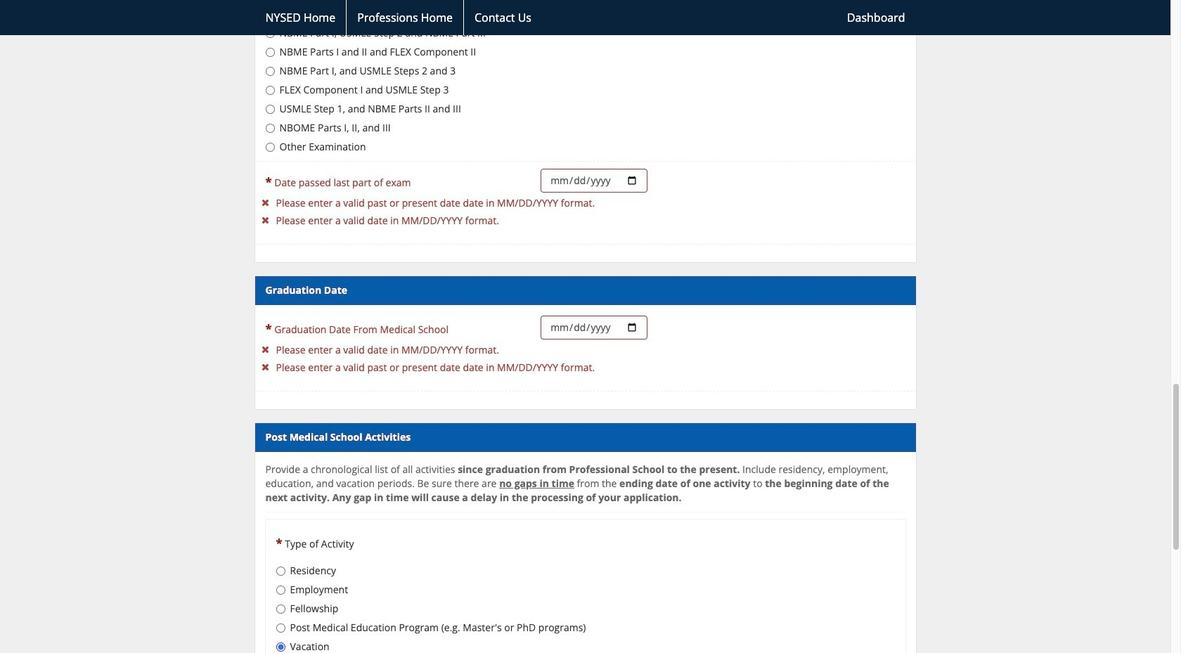 Task type: locate. For each thing, give the bounding box(es) containing it.
None radio
[[265, 48, 275, 57], [265, 67, 275, 76], [265, 105, 275, 114], [265, 143, 275, 152], [276, 567, 285, 576], [276, 586, 285, 595], [276, 605, 285, 614], [276, 643, 285, 652], [265, 48, 275, 57], [265, 67, 275, 76], [265, 105, 275, 114], [265, 143, 275, 152], [276, 567, 285, 576], [276, 586, 285, 595], [276, 605, 285, 614], [276, 643, 285, 652]]

None radio
[[265, 10, 275, 19], [265, 29, 275, 38], [265, 86, 275, 95], [265, 124, 275, 133], [276, 624, 285, 633], [265, 10, 275, 19], [265, 29, 275, 38], [265, 86, 275, 95], [265, 124, 275, 133], [276, 624, 285, 633]]

3 li image from the top
[[255, 345, 276, 355]]

1 mm/dd/yyyy date field from the top
[[541, 169, 648, 193]]

mm/dd/yyyy date field
[[541, 169, 648, 193], [541, 316, 648, 340]]

li image for 2nd mm/dd/yyyy date field from the bottom of the page
[[255, 198, 276, 208]]

2 li image from the top
[[255, 215, 276, 225]]

li image
[[255, 198, 276, 208], [255, 215, 276, 225], [255, 345, 276, 355]]

0 vertical spatial mm/dd/yyyy date field
[[541, 169, 648, 193]]

1 vertical spatial li image
[[255, 215, 276, 225]]

2 vertical spatial li image
[[255, 345, 276, 355]]

1 vertical spatial mm/dd/yyyy date field
[[541, 316, 648, 340]]

0 vertical spatial li image
[[255, 198, 276, 208]]

1 li image from the top
[[255, 198, 276, 208]]



Task type: describe. For each thing, give the bounding box(es) containing it.
li image for first mm/dd/yyyy date field from the bottom
[[255, 345, 276, 355]]

li image
[[255, 362, 276, 372]]

2 mm/dd/yyyy date field from the top
[[541, 316, 648, 340]]



Task type: vqa. For each thing, say whether or not it's contained in the screenshot.
'last name' text box
no



